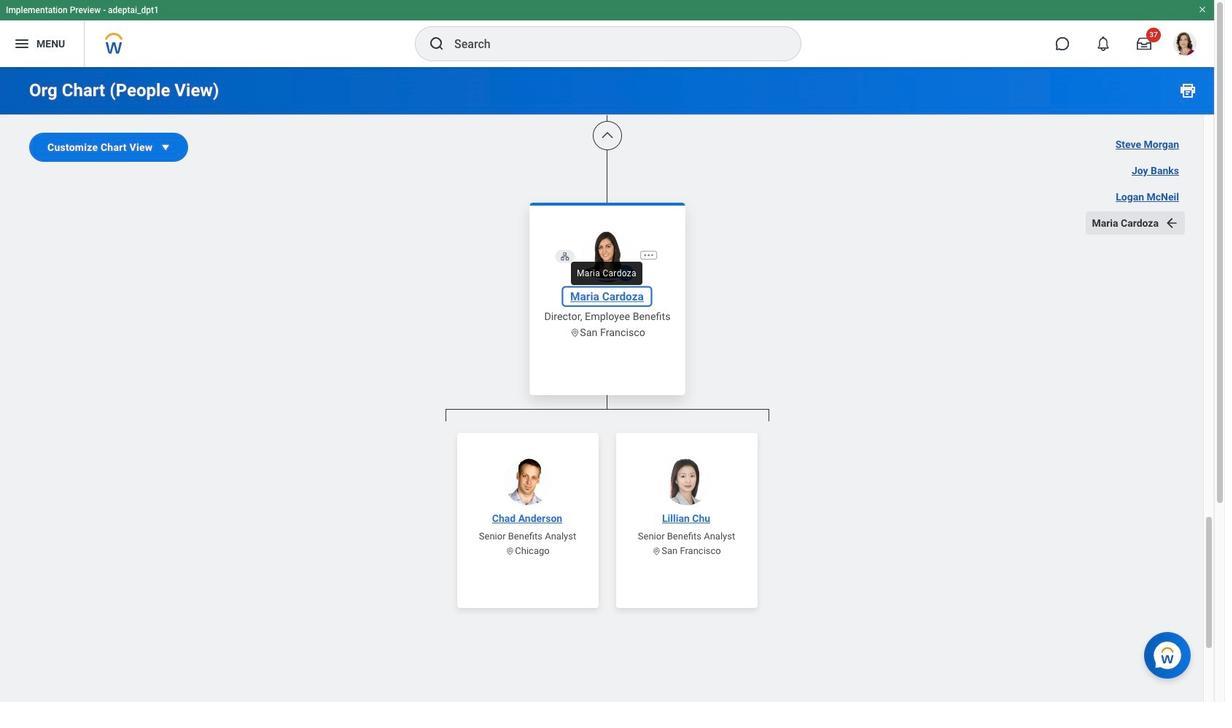 Task type: vqa. For each thing, say whether or not it's contained in the screenshot.
right location image
yes



Task type: describe. For each thing, give the bounding box(es) containing it.
Search Workday  search field
[[454, 28, 771, 60]]

view team image
[[560, 251, 569, 260]]

location image
[[652, 547, 662, 556]]

inbox large image
[[1137, 36, 1151, 51]]

close environment banner image
[[1198, 5, 1207, 14]]

arrow left image
[[1165, 216, 1179, 230]]

notifications large image
[[1096, 36, 1111, 51]]

profile logan mcneil image
[[1173, 32, 1197, 58]]



Task type: locate. For each thing, give the bounding box(es) containing it.
maria cardoza, maria cardoza, 2 direct reports element
[[445, 421, 769, 702]]

1 horizontal spatial location image
[[569, 327, 580, 337]]

justify image
[[13, 35, 31, 53]]

location image inside maria cardoza, maria cardoza, 2 direct reports 'element'
[[506, 547, 515, 556]]

caret down image
[[158, 140, 173, 155]]

print org chart image
[[1179, 82, 1197, 99]]

location image
[[569, 327, 580, 337], [506, 547, 515, 556]]

tooltip
[[568, 259, 645, 288]]

related actions image
[[642, 249, 654, 261]]

chevron up image
[[600, 128, 614, 143]]

banner
[[0, 0, 1214, 67]]

0 vertical spatial location image
[[569, 327, 580, 337]]

0 horizontal spatial location image
[[506, 547, 515, 556]]

main content
[[0, 0, 1214, 702]]

search image
[[428, 35, 446, 53]]

1 vertical spatial location image
[[506, 547, 515, 556]]



